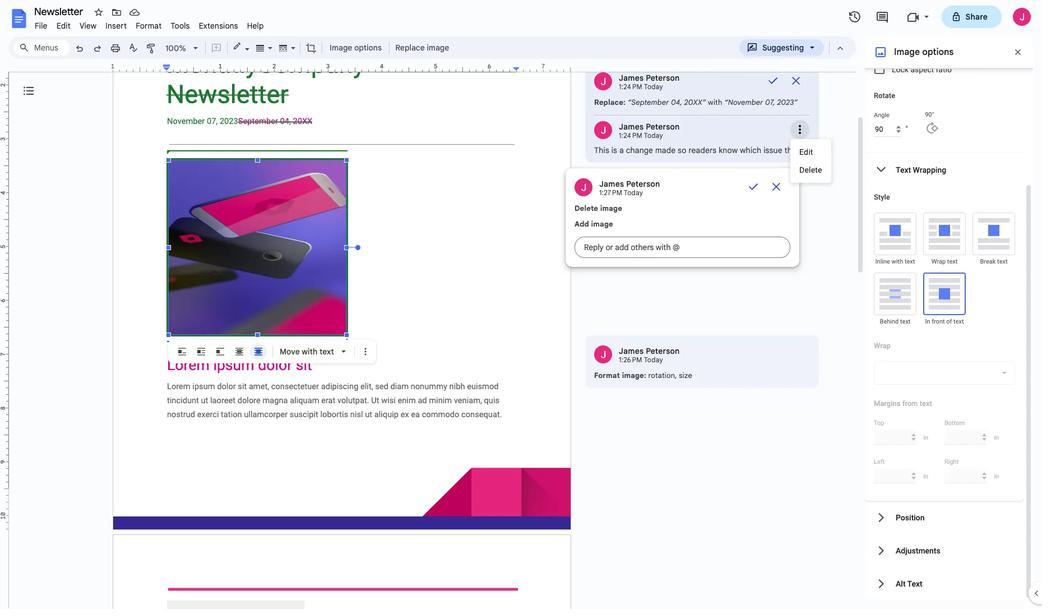 Task type: vqa. For each thing, say whether or not it's contained in the screenshot.
bottom Wrap
yes



Task type: describe. For each thing, give the bounding box(es) containing it.
insert menu item
[[101, 19, 131, 33]]

1 horizontal spatial with
[[708, 98, 723, 107]]

1 is from the left
[[612, 145, 618, 155]]

image for add image
[[591, 219, 614, 229]]

delete image
[[575, 204, 623, 213]]

help menu item
[[243, 19, 268, 33]]

1 vertical spatial text
[[908, 579, 923, 588]]

peterson up made
[[646, 122, 680, 132]]

rotation,
[[649, 371, 677, 380]]

wrap for wrap text
[[932, 258, 946, 265]]

james peterson image for format image:
[[595, 345, 612, 363]]

border dash image
[[277, 40, 290, 56]]

extensions
[[199, 21, 238, 31]]

text wrapping
[[896, 165, 947, 174]]

lock aspect ratio
[[892, 65, 952, 74]]

readers
[[689, 145, 717, 155]]

image options application
[[0, 0, 1043, 609]]

behind
[[880, 318, 899, 325]]

text wrapping tab
[[865, 153, 1025, 186]]

text right the inline
[[905, 258, 916, 265]]

replace image button
[[392, 39, 452, 56]]

90°
[[925, 111, 935, 118]]

Zoom text field
[[163, 40, 190, 56]]

left margin image
[[113, 63, 170, 72]]

image for replace image
[[427, 43, 449, 53]]

Top margin, measured in inches. Value must be between 0 and 22 text field
[[874, 430, 917, 445]]

inline
[[876, 258, 891, 265]]

mode and view toolbar
[[739, 36, 850, 59]]

Inline with text radio
[[874, 213, 917, 255]]

wrapping
[[913, 165, 947, 174]]

alt text tab
[[865, 567, 1025, 600]]

share
[[966, 12, 988, 22]]

so
[[678, 145, 687, 155]]

Break text radio
[[973, 213, 1016, 255]]

menu bar banner
[[0, 0, 1043, 609]]

text down wrap text radio
[[948, 258, 958, 265]]

james peterson image for replace:
[[595, 72, 612, 90]]

image for delete image
[[600, 204, 623, 213]]

text right of
[[954, 318, 964, 325]]

move with text toolbar
[[170, 343, 374, 360]]

this
[[595, 145, 610, 155]]

replace:
[[595, 98, 626, 107]]

image options section
[[865, 0, 1034, 609]]

text right "break"
[[998, 258, 1008, 265]]

Menus field
[[14, 40, 70, 56]]

format image: rotation, size
[[595, 371, 693, 380]]

options inside "button"
[[354, 43, 382, 53]]

with for move with text
[[302, 347, 318, 357]]

Rename text field
[[30, 4, 90, 18]]

james peterson 1:24 pm today for replace:'s james peterson icon
[[619, 73, 680, 91]]

view menu item
[[75, 19, 101, 33]]

Lock aspect ratio checkbox
[[875, 64, 885, 74]]

left
[[874, 458, 885, 466]]

tools
[[171, 21, 190, 31]]

replace: "september 04, 20xx" with "november 07, 2023"
[[595, 98, 798, 107]]

20xx"
[[685, 98, 706, 107]]

ratio
[[937, 65, 952, 74]]

james peterson image
[[595, 121, 612, 139]]

lock
[[892, 65, 909, 74]]

image inside section
[[895, 47, 920, 58]]

adjustments tab
[[865, 534, 1025, 567]]

size
[[679, 371, 693, 380]]

format for format image: rotation, size
[[595, 371, 620, 380]]

this is a change made so readers know which issue this is
[[595, 145, 806, 155]]

in for top
[[924, 434, 929, 441]]

today up made
[[644, 131, 664, 140]]

of
[[947, 318, 953, 325]]

move with text option
[[280, 347, 334, 357]]

view
[[80, 21, 97, 31]]

adjustments
[[896, 546, 941, 555]]

text right behind
[[901, 318, 911, 325]]

today for format image:
[[644, 356, 663, 364]]

rotate
[[874, 91, 896, 100]]

peterson for format image:
[[646, 346, 680, 356]]



Task type: locate. For each thing, give the bounding box(es) containing it.
menu bar
[[30, 15, 268, 33]]

with
[[708, 98, 723, 107], [892, 258, 904, 265], [302, 347, 318, 357]]

format left the tools menu item
[[136, 21, 162, 31]]

°
[[906, 124, 909, 134]]

margins from text
[[874, 399, 933, 408]]

Reply field
[[575, 237, 791, 258]]

Left margin, measured in inches. Value must be between 0 and 22 text field
[[874, 468, 917, 483]]

1 vertical spatial image
[[600, 204, 623, 213]]

bottom margin image
[[0, 486, 8, 529]]

1 vertical spatial 1:24 pm
[[619, 131, 643, 140]]

1 james peterson 1:24 pm today from the top
[[619, 73, 680, 91]]

edit
[[56, 21, 71, 31], [800, 148, 814, 156]]

which
[[740, 145, 762, 155]]

today for replace:
[[644, 82, 664, 91]]

with inside move with text toolbar
[[302, 347, 318, 357]]

2 horizontal spatial with
[[892, 258, 904, 265]]

image inside "button"
[[330, 43, 352, 53]]

edit inside menu item
[[56, 21, 71, 31]]

options
[[354, 43, 382, 53], [923, 47, 954, 58]]

0 vertical spatial edit
[[56, 21, 71, 31]]

Angle, measured in degrees. Value must be between 0 and 360 text field
[[874, 122, 901, 137]]

format for format
[[136, 21, 162, 31]]

1 vertical spatial james peterson 1:24 pm today
[[619, 122, 680, 140]]

break
[[981, 258, 996, 265]]

bottom
[[945, 420, 965, 427]]

format left image:
[[595, 371, 620, 380]]

0 horizontal spatial image
[[330, 43, 352, 53]]

1 horizontal spatial format
[[595, 371, 620, 380]]

format
[[136, 21, 162, 31], [595, 371, 620, 380]]

add
[[575, 219, 589, 229]]

text left wrapping
[[896, 165, 911, 174]]

wrap down behind
[[874, 342, 891, 350]]

help
[[247, 21, 264, 31]]

1 horizontal spatial edit
[[800, 148, 814, 156]]

border weight image
[[254, 40, 267, 56]]

in front of text radio left move
[[250, 343, 267, 360]]

in
[[926, 318, 931, 325]]

1 vertical spatial delete
[[575, 204, 599, 213]]

james inside james peterson 1:27 pm today
[[600, 179, 624, 189]]

In line radio
[[174, 343, 191, 360]]

1:24 pm up "september on the top
[[619, 82, 643, 91]]

0 horizontal spatial format
[[136, 21, 162, 31]]

1 vertical spatial edit
[[800, 148, 814, 156]]

in
[[924, 434, 929, 441], [995, 434, 1000, 441], [924, 473, 929, 480], [995, 473, 1000, 480]]

0 vertical spatial image
[[427, 43, 449, 53]]

james peterson image for delete image
[[575, 178, 593, 196]]

edit down rename text field
[[56, 21, 71, 31]]

angle
[[874, 112, 890, 119]]

edit right this at the right
[[800, 148, 814, 156]]

break text
[[981, 258, 1008, 265]]

0 vertical spatial with
[[708, 98, 723, 107]]

file
[[35, 21, 47, 31]]

option group inside image options application
[[174, 343, 267, 360]]

1 vertical spatial with
[[892, 258, 904, 265]]

margins
[[874, 399, 901, 408]]

james peterson 1:24 pm today
[[619, 73, 680, 91], [619, 122, 680, 140]]

1 horizontal spatial is
[[801, 145, 806, 155]]

image:
[[622, 371, 647, 380]]

change
[[626, 145, 654, 155]]

peterson
[[646, 73, 680, 83], [646, 122, 680, 132], [627, 179, 660, 189], [646, 346, 680, 356]]

in for right
[[995, 473, 1000, 480]]

inline with text
[[876, 258, 916, 265]]

james peterson 1:26 pm today
[[619, 346, 680, 364]]

right margin image
[[514, 63, 570, 72]]

Break text radio
[[212, 343, 229, 360]]

1 1:24 pm from the top
[[619, 82, 643, 91]]

peterson for delete image
[[627, 179, 660, 189]]

main toolbar
[[70, 39, 453, 58]]

in right right margin, measured in inches. value must be between 0 and 22 text box
[[995, 473, 1000, 480]]

0 vertical spatial in front of text radio
[[924, 273, 966, 315]]

is right this at the right
[[801, 145, 806, 155]]

in right top margin, measured in inches. value must be between 0 and 22 text box
[[924, 434, 929, 441]]

text inside toolbar
[[320, 347, 334, 357]]

0 horizontal spatial delete
[[575, 204, 599, 213]]

text right move
[[320, 347, 334, 357]]

a
[[620, 145, 624, 155]]

1 horizontal spatial image
[[895, 47, 920, 58]]

menu
[[791, 139, 832, 183]]

image
[[427, 43, 449, 53], [600, 204, 623, 213], [591, 219, 614, 229]]

from
[[903, 399, 918, 408]]

wrap for wrap
[[874, 342, 891, 350]]

know
[[719, 145, 738, 155]]

james peterson 1:24 pm today up change
[[619, 122, 680, 140]]

wrap text options list box
[[874, 361, 1016, 385]]

Bottom margin, measured in inches. Value must be between 0 and 22 text field
[[945, 430, 987, 445]]

1 horizontal spatial in front of text radio
[[924, 273, 966, 315]]

today up rotation,
[[644, 356, 663, 364]]

with for inline with text
[[892, 258, 904, 265]]

delete for delete
[[800, 165, 823, 174]]

image options up the aspect
[[895, 47, 954, 58]]

0 horizontal spatial edit
[[56, 21, 71, 31]]

text right from
[[920, 399, 933, 408]]

wrap down wrap text radio
[[932, 258, 946, 265]]

in front of text
[[926, 318, 964, 325]]

"november
[[725, 98, 764, 107]]

1:27 pm
[[600, 188, 623, 197]]

add image
[[575, 219, 614, 229]]

format menu item
[[131, 19, 166, 33]]

james for format image:
[[619, 346, 644, 356]]

today right 1:27 pm
[[624, 188, 643, 197]]

replace
[[395, 43, 425, 53]]

0 vertical spatial delete
[[800, 165, 823, 174]]

james peterson image up delete image at the right
[[575, 178, 593, 196]]

format inside menu item
[[136, 21, 162, 31]]

james inside james peterson 1:26 pm today
[[619, 346, 644, 356]]

peterson up 04,
[[646, 73, 680, 83]]

in for left
[[924, 473, 929, 480]]

2 vertical spatial james peterson image
[[595, 345, 612, 363]]

1:24 pm up change
[[619, 131, 643, 140]]

suggesting button
[[740, 39, 824, 56]]

2023"
[[777, 98, 798, 107]]

is
[[612, 145, 618, 155], [801, 145, 806, 155]]

1 horizontal spatial image options
[[895, 47, 954, 58]]

0 horizontal spatial is
[[612, 145, 618, 155]]

issue
[[764, 145, 783, 155]]

options inside section
[[923, 47, 954, 58]]

0 vertical spatial text
[[896, 165, 911, 174]]

Right margin, measured in inches. Value must be between 0 and 22 text field
[[945, 468, 987, 483]]

options left replace
[[354, 43, 382, 53]]

james up image:
[[619, 346, 644, 356]]

1
[[111, 62, 115, 70]]

james peterson 1:27 pm today
[[600, 179, 660, 197]]

today inside james peterson 1:26 pm today
[[644, 356, 663, 364]]

edit menu item
[[52, 19, 75, 33]]

position
[[896, 513, 925, 522]]

with right 20xx"
[[708, 98, 723, 107]]

wrap text options image
[[998, 366, 1012, 380]]

with right the inline
[[892, 258, 904, 265]]

"september
[[628, 98, 669, 107]]

aspect
[[911, 65, 935, 74]]

1:24 pm
[[619, 82, 643, 91], [619, 131, 643, 140]]

this
[[785, 145, 798, 155]]

menu inside image options application
[[791, 139, 832, 183]]

Zoom field
[[161, 40, 203, 57]]

james up delete image at the right
[[600, 179, 624, 189]]

Star checkbox
[[91, 4, 107, 20]]

edit inside menu
[[800, 148, 814, 156]]

Wrap text radio
[[193, 343, 210, 360]]

position tab
[[865, 501, 1025, 534]]

In front of text radio
[[924, 273, 966, 315], [250, 343, 267, 360]]

image options
[[330, 43, 382, 53], [895, 47, 954, 58]]

menu bar containing file
[[30, 15, 268, 33]]

james for replace:
[[619, 73, 644, 83]]

2 vertical spatial image
[[591, 219, 614, 229]]

peterson up rotation,
[[646, 346, 680, 356]]

delete inside menu
[[800, 165, 823, 174]]

2 vertical spatial with
[[302, 347, 318, 357]]

0 horizontal spatial with
[[302, 347, 318, 357]]

top
[[874, 420, 885, 427]]

1 horizontal spatial options
[[923, 47, 954, 58]]

1 vertical spatial in front of text radio
[[250, 343, 267, 360]]

2 1:24 pm from the top
[[619, 131, 643, 140]]

2 is from the left
[[801, 145, 806, 155]]

1 horizontal spatial delete
[[800, 165, 823, 174]]

extensions menu item
[[194, 19, 243, 33]]

suggesting
[[763, 43, 804, 53]]

peterson inside james peterson 1:26 pm today
[[646, 346, 680, 356]]

james peterson image
[[595, 72, 612, 90], [575, 178, 593, 196], [595, 345, 612, 363]]

move
[[280, 347, 300, 357]]

Behind text radio
[[874, 190, 922, 609], [231, 343, 248, 360]]

alt
[[896, 579, 906, 588]]

1:26 pm
[[619, 356, 643, 364]]

menu containing edit
[[791, 139, 832, 183]]

wrap
[[932, 258, 946, 265], [874, 342, 891, 350]]

0 vertical spatial 1:24 pm
[[619, 82, 643, 91]]

made
[[656, 145, 676, 155]]

04,
[[671, 98, 683, 107]]

07,
[[765, 98, 775, 107]]

image down 1:27 pm
[[600, 204, 623, 213]]

image options inside the image options section
[[895, 47, 954, 58]]

image options left replace
[[330, 43, 382, 53]]

1 vertical spatial wrap
[[874, 342, 891, 350]]

alt text
[[896, 579, 923, 588]]

wrap text
[[932, 258, 958, 265]]

james peterson image left 1:26 pm
[[595, 345, 612, 363]]

james up change
[[619, 122, 644, 132]]

menu bar inside menu bar banner
[[30, 15, 268, 33]]

today for delete image
[[624, 188, 643, 197]]

options up ratio
[[923, 47, 954, 58]]

0 horizontal spatial options
[[354, 43, 382, 53]]

peterson right 1:27 pm
[[627, 179, 660, 189]]

0 horizontal spatial behind text radio
[[231, 343, 248, 360]]

james peterson 1:24 pm today for james peterson image
[[619, 122, 680, 140]]

delete for delete image
[[575, 204, 599, 213]]

james
[[619, 73, 644, 83], [619, 122, 644, 132], [600, 179, 624, 189], [619, 346, 644, 356]]

in right the bottom margin, measured in inches. value must be between 0 and 22 text box
[[995, 434, 1000, 441]]

image right replace
[[427, 43, 449, 53]]

delete
[[800, 165, 823, 174], [575, 204, 599, 213]]

0 vertical spatial format
[[136, 21, 162, 31]]

1 vertical spatial james peterson image
[[575, 178, 593, 196]]

image options button
[[325, 39, 387, 56]]

in front of text radio up in front of text
[[924, 273, 966, 315]]

1 horizontal spatial behind text radio
[[874, 190, 922, 609]]

1 horizontal spatial wrap
[[932, 258, 946, 265]]

insert
[[106, 21, 127, 31]]

0 vertical spatial james peterson 1:24 pm today
[[619, 73, 680, 91]]

james for delete image
[[600, 179, 624, 189]]

james up "september on the top
[[619, 73, 644, 83]]

text
[[905, 258, 916, 265], [948, 258, 958, 265], [998, 258, 1008, 265], [901, 318, 911, 325], [954, 318, 964, 325], [320, 347, 334, 357], [920, 399, 933, 408]]

is left a
[[612, 145, 618, 155]]

with inside the image options section
[[892, 258, 904, 265]]

peterson inside james peterson 1:27 pm today
[[627, 179, 660, 189]]

style
[[874, 193, 891, 201]]

1 vertical spatial format
[[595, 371, 620, 380]]

0 horizontal spatial in front of text radio
[[250, 343, 267, 360]]

james peterson 1:24 pm today up "september on the top
[[619, 73, 680, 91]]

tools menu item
[[166, 19, 194, 33]]

in for bottom
[[995, 434, 1000, 441]]

2 james peterson 1:24 pm today from the top
[[619, 122, 680, 140]]

text right alt
[[908, 579, 923, 588]]

Wrap text radio
[[924, 213, 966, 255]]

image options inside image options "button"
[[330, 43, 382, 53]]

in right left margin, measured in inches. value must be between 0 and 22 text field
[[924, 473, 929, 480]]

today inside james peterson 1:27 pm today
[[624, 188, 643, 197]]

right
[[945, 458, 959, 466]]

image inside replace image popup button
[[427, 43, 449, 53]]

behind text
[[880, 318, 911, 325]]

0 horizontal spatial image options
[[330, 43, 382, 53]]

image
[[330, 43, 352, 53], [895, 47, 920, 58]]

with right move
[[302, 347, 318, 357]]

move with text
[[280, 347, 334, 357]]

today up "september on the top
[[644, 82, 664, 91]]

peterson for replace:
[[646, 73, 680, 83]]

0 horizontal spatial wrap
[[874, 342, 891, 350]]

image down delete image at the right
[[591, 219, 614, 229]]

0 vertical spatial wrap
[[932, 258, 946, 265]]

option group
[[174, 343, 267, 360]]

share button
[[942, 6, 1002, 28]]

front
[[932, 318, 945, 325]]

0 vertical spatial james peterson image
[[595, 72, 612, 90]]

replace image
[[395, 43, 449, 53]]

file menu item
[[30, 19, 52, 33]]

today
[[644, 82, 664, 91], [644, 131, 664, 140], [624, 188, 643, 197], [644, 356, 663, 364]]

text
[[896, 165, 911, 174], [908, 579, 923, 588]]

james peterson image up replace: at the top of page
[[595, 72, 612, 90]]



